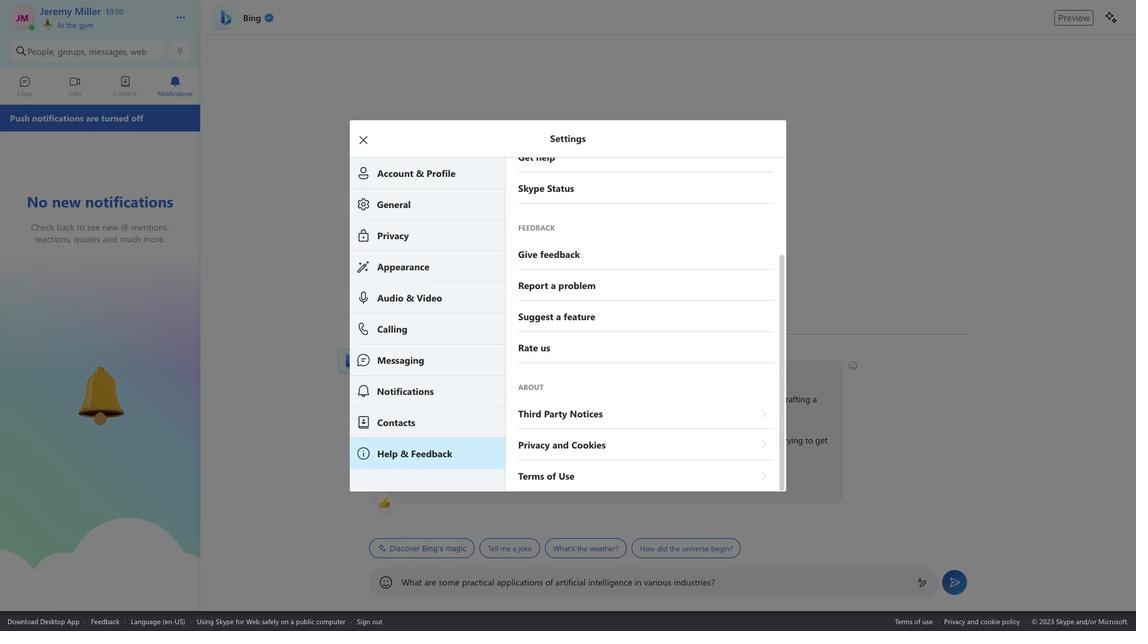 Task type: vqa. For each thing, say whether or not it's contained in the screenshot.
rightmost in
yes



Task type: locate. For each thing, give the bounding box(es) containing it.
might
[[566, 435, 588, 446]]

.
[[522, 476, 524, 488]]

2 horizontal spatial you
[[551, 476, 565, 488]]

0 horizontal spatial how
[[440, 366, 457, 378]]

with
[[596, 407, 612, 419]]

groups,
[[58, 45, 87, 57], [467, 407, 495, 419]]

i'm
[[376, 435, 387, 446], [455, 435, 466, 446], [752, 435, 763, 446]]

0 horizontal spatial i'm
[[376, 435, 387, 446]]

0 vertical spatial in
[[598, 393, 604, 405]]

2 horizontal spatial of
[[915, 617, 921, 626]]

you inside ask me any type of question, like finding vegan restaurants in cambridge, itinerary for your trip to europe or drafting a story for curious kids. in groups, remember to mention me with @bing. i'm an ai preview, so i'm still learning. sometimes i might say something weird. don't get mad at me, i'm just trying to get better! if you want to start over, type
[[383, 476, 397, 488]]

1 get from the left
[[693, 435, 705, 446]]

using skype for web safely on a public computer link
[[197, 617, 346, 626]]

type
[[421, 393, 438, 405], [468, 476, 485, 488]]

2 want from the left
[[567, 476, 585, 488]]

2 vertical spatial for
[[236, 617, 244, 626]]

download desktop app link
[[7, 617, 80, 626]]

0 horizontal spatial of
[[440, 393, 447, 405]]

1 horizontal spatial i
[[561, 435, 563, 446]]

over,
[[449, 476, 466, 488]]

the for what's
[[577, 544, 588, 554]]

to left give
[[587, 476, 595, 488]]

intelligence
[[588, 577, 632, 589]]

of inside ask me any type of question, like finding vegan restaurants in cambridge, itinerary for your trip to europe or drafting a story for curious kids. in groups, remember to mention me with @bing. i'm an ai preview, so i'm still learning. sometimes i might say something weird. don't get mad at me, i'm just trying to get better! if you want to start over, type
[[440, 393, 447, 405]]

you right if
[[383, 476, 397, 488]]

any
[[406, 393, 419, 405]]

bell
[[63, 362, 79, 375]]

say
[[590, 435, 602, 446]]

don't
[[671, 435, 691, 446]]

i
[[474, 366, 477, 378], [561, 435, 563, 446]]

groups, down like
[[467, 407, 495, 419]]

i'm right so
[[455, 435, 466, 446]]

me right tell
[[500, 544, 511, 554]]

groups, down at the gym
[[58, 45, 87, 57]]

!
[[435, 366, 437, 378]]

2 horizontal spatial for
[[685, 393, 696, 405]]

safely
[[262, 617, 279, 626]]

europe
[[742, 393, 768, 405]]

0 horizontal spatial just
[[667, 476, 681, 488]]

a right drafting
[[813, 393, 817, 405]]

want left start
[[399, 476, 417, 488]]

how did the universe begin?
[[640, 544, 733, 554]]

2 horizontal spatial the
[[669, 544, 680, 554]]

i'm right me,
[[752, 435, 763, 446]]

you
[[497, 366, 511, 378], [383, 476, 397, 488], [551, 476, 565, 488]]

1 horizontal spatial how
[[640, 544, 655, 554]]

for right story
[[397, 407, 407, 419]]

at
[[727, 435, 734, 446]]

privacy and cookie policy
[[944, 617, 1020, 626]]

1 want from the left
[[399, 476, 417, 488]]

you right help
[[497, 366, 511, 378]]

Type a message text field
[[402, 577, 907, 589]]

various
[[644, 577, 672, 589]]

tab list
[[0, 70, 200, 105]]

desktop
[[40, 617, 65, 626]]

a right report
[[708, 476, 713, 488]]

1 vertical spatial in
[[635, 577, 642, 589]]

today?
[[514, 366, 538, 378]]

in
[[598, 393, 604, 405], [635, 577, 642, 589]]

0 horizontal spatial get
[[693, 435, 705, 446]]

practical
[[462, 577, 494, 589]]

1 horizontal spatial get
[[815, 435, 828, 446]]

what's the weather? button
[[545, 539, 627, 559]]

your
[[698, 393, 715, 405]]

i left might
[[561, 435, 563, 446]]

1 vertical spatial how
[[640, 544, 655, 554]]

how right !
[[440, 366, 457, 378]]

the right what's
[[577, 544, 588, 554]]

0 horizontal spatial type
[[421, 393, 438, 405]]

me
[[392, 393, 403, 405], [582, 407, 594, 419], [615, 476, 627, 488], [500, 544, 511, 554]]

vegan
[[529, 393, 552, 405]]

2 vertical spatial of
[[915, 617, 921, 626]]

in up with
[[598, 393, 604, 405]]

finding
[[501, 393, 527, 405]]

a right on
[[291, 617, 294, 626]]

0 horizontal spatial the
[[66, 20, 77, 30]]

0 horizontal spatial you
[[383, 476, 397, 488]]

people, groups, messages, web
[[27, 45, 147, 57]]

0 horizontal spatial want
[[399, 476, 417, 488]]

1 horizontal spatial groups,
[[467, 407, 495, 419]]

how left did
[[640, 544, 655, 554]]

download
[[7, 617, 38, 626]]

type up the curious
[[421, 393, 438, 405]]

get left mad
[[693, 435, 705, 446]]

2 horizontal spatial i'm
[[752, 435, 763, 446]]

get
[[693, 435, 705, 446], [815, 435, 828, 446]]

the inside what's the weather? button
[[577, 544, 588, 554]]

artificial
[[555, 577, 586, 589]]

1 horizontal spatial just
[[766, 435, 779, 446]]

start
[[430, 476, 446, 488]]

joke
[[518, 544, 532, 554]]

0 vertical spatial of
[[440, 393, 447, 405]]

1 horizontal spatial you
[[497, 366, 511, 378]]

app
[[67, 617, 80, 626]]

@bing.
[[614, 407, 641, 419]]

1 vertical spatial for
[[397, 407, 407, 419]]

of left artificial
[[545, 577, 553, 589]]

type right over,
[[468, 476, 485, 488]]

the right at
[[66, 20, 77, 30]]

me right give
[[615, 476, 627, 488]]

just left trying
[[766, 435, 779, 446]]

how did the universe begin? button
[[632, 539, 741, 559]]

0 vertical spatial just
[[766, 435, 779, 446]]

0 horizontal spatial groups,
[[58, 45, 87, 57]]

what's
[[553, 544, 575, 554]]

3 i'm from the left
[[752, 435, 763, 446]]

me,
[[736, 435, 750, 446]]

want
[[399, 476, 417, 488], [567, 476, 585, 488]]

use
[[922, 617, 933, 626]]

of left use on the right of page
[[915, 617, 921, 626]]

the right did
[[669, 544, 680, 554]]

1 vertical spatial i
[[561, 435, 563, 446]]

privacy
[[944, 617, 965, 626]]

1 vertical spatial groups,
[[467, 407, 495, 419]]

1 horizontal spatial the
[[577, 544, 588, 554]]

sometimes
[[517, 435, 559, 446]]

just inside ask me any type of question, like finding vegan restaurants in cambridge, itinerary for your trip to europe or drafting a story for curious kids. in groups, remember to mention me with @bing. i'm an ai preview, so i'm still learning. sometimes i might say something weird. don't get mad at me, i'm just trying to get better! if you want to start over, type
[[766, 435, 779, 446]]

language
[[131, 617, 161, 626]]

1 vertical spatial type
[[468, 476, 485, 488]]

(en-
[[163, 617, 175, 626]]

ask
[[376, 393, 389, 405]]

2 get from the left
[[815, 435, 828, 446]]

in left the various
[[635, 577, 642, 589]]

0 horizontal spatial for
[[236, 617, 244, 626]]

hey, this is bing ! how can i help you today?
[[376, 366, 540, 378]]

0 vertical spatial i
[[474, 366, 477, 378]]

get right trying
[[815, 435, 828, 446]]

1 horizontal spatial for
[[397, 407, 407, 419]]

i right can
[[474, 366, 477, 378]]

a left joke on the left bottom of page
[[513, 544, 516, 554]]

1 vertical spatial of
[[545, 577, 553, 589]]

a inside ask me any type of question, like finding vegan restaurants in cambridge, itinerary for your trip to europe or drafting a story for curious kids. in groups, remember to mention me with @bing. i'm an ai preview, so i'm still learning. sometimes i might say something weird. don't get mad at me, i'm just trying to get better! if you want to start over, type
[[813, 393, 817, 405]]

1 horizontal spatial want
[[567, 476, 585, 488]]

how inside button
[[640, 544, 655, 554]]

this
[[394, 366, 407, 378]]

for left your
[[685, 393, 696, 405]]

learning.
[[483, 435, 515, 446]]

help & feedback dialog
[[350, 19, 805, 492]]

to left start
[[420, 476, 427, 488]]

kids.
[[439, 407, 456, 419]]

computer
[[316, 617, 346, 626]]

for left web
[[236, 617, 244, 626]]

groups, inside ask me any type of question, like finding vegan restaurants in cambridge, itinerary for your trip to europe or drafting a story for curious kids. in groups, remember to mention me with @bing. i'm an ai preview, so i'm still learning. sometimes i might say something weird. don't get mad at me, i'm just trying to get better! if you want to start over, type
[[467, 407, 495, 419]]

to
[[732, 393, 740, 405], [538, 407, 546, 419], [805, 435, 813, 446], [420, 476, 427, 488], [587, 476, 595, 488]]

terms of use link
[[895, 617, 933, 626]]

to right trip
[[732, 393, 740, 405]]

the
[[66, 20, 77, 30], [577, 544, 588, 554], [669, 544, 680, 554]]

hey,
[[376, 366, 392, 378]]

i'm left an at left bottom
[[376, 435, 387, 446]]

can
[[459, 366, 472, 378]]

0 vertical spatial groups,
[[58, 45, 87, 57]]

want left give
[[567, 476, 585, 488]]

0 horizontal spatial in
[[598, 393, 604, 405]]

bing's
[[422, 544, 444, 553]]

just left report
[[667, 476, 681, 488]]

trip
[[717, 393, 730, 405]]

so
[[444, 435, 452, 446]]

of up 'kids.'
[[440, 393, 447, 405]]

preview
[[1058, 12, 1090, 23]]

the inside at the gym button
[[66, 20, 77, 30]]

people,
[[27, 45, 55, 57]]

question,
[[450, 393, 484, 405]]

ask me any type of question, like finding vegan restaurants in cambridge, itinerary for your trip to europe or drafting a story for curious kids. in groups, remember to mention me with @bing. i'm an ai preview, so i'm still learning. sometimes i might say something weird. don't get mad at me, i'm just trying to get better! if you want to start over, type
[[376, 393, 830, 488]]

you right if in the bottom left of the page
[[551, 476, 565, 488]]

1 horizontal spatial i'm
[[455, 435, 466, 446]]



Task type: describe. For each thing, give the bounding box(es) containing it.
0 vertical spatial for
[[685, 393, 696, 405]]

terms
[[895, 617, 913, 626]]

gym
[[79, 20, 93, 30]]

privacy and cookie policy link
[[944, 617, 1020, 626]]

out
[[372, 617, 382, 626]]

concern.
[[715, 476, 747, 488]]

applications
[[497, 577, 543, 589]]

sign
[[357, 617, 370, 626]]

at the gym button
[[40, 17, 163, 30]]

feedback,
[[629, 476, 665, 488]]

bing, 9:24 am
[[369, 349, 415, 359]]

me left the any
[[392, 393, 403, 405]]

newtopic
[[487, 476, 522, 488]]

at
[[57, 20, 64, 30]]

report
[[683, 476, 706, 488]]

if
[[544, 476, 549, 488]]

0 horizontal spatial i
[[474, 366, 477, 378]]

groups, inside button
[[58, 45, 87, 57]]

a inside the tell me a joke button
[[513, 544, 516, 554]]

policy
[[1002, 617, 1020, 626]]

1 horizontal spatial in
[[635, 577, 642, 589]]

language (en-us)
[[131, 617, 185, 626]]

restaurants
[[554, 393, 595, 405]]

to down vegan
[[538, 407, 546, 419]]

some
[[439, 577, 460, 589]]

tell
[[488, 544, 498, 554]]

ai
[[401, 435, 409, 446]]

1 horizontal spatial of
[[545, 577, 553, 589]]

what
[[402, 577, 422, 589]]

feedback
[[91, 617, 120, 626]]

remember
[[497, 407, 536, 419]]

0 vertical spatial how
[[440, 366, 457, 378]]

help
[[479, 366, 495, 378]]

at the gym
[[55, 20, 93, 30]]

trying
[[781, 435, 803, 446]]

cookie
[[980, 617, 1000, 626]]

using
[[197, 617, 214, 626]]

an
[[390, 435, 399, 446]]

1 i'm from the left
[[376, 435, 387, 446]]

curious
[[410, 407, 437, 419]]

web
[[246, 617, 260, 626]]

2 i'm from the left
[[455, 435, 466, 446]]

want inside ask me any type of question, like finding vegan restaurants in cambridge, itinerary for your trip to europe or drafting a story for curious kids. in groups, remember to mention me with @bing. i'm an ai preview, so i'm still learning. sometimes i might say something weird. don't get mad at me, i'm just trying to get better! if you want to start over, type
[[399, 476, 417, 488]]

itinerary
[[652, 393, 683, 405]]

give
[[597, 476, 613, 488]]

something
[[604, 435, 644, 446]]

in
[[458, 407, 465, 419]]

newtopic . and if you want to give me feedback, just report a concern.
[[487, 476, 749, 488]]

or
[[771, 393, 778, 405]]

industries?
[[674, 577, 715, 589]]

like
[[486, 393, 499, 405]]

sign out link
[[357, 617, 382, 626]]

and
[[526, 476, 542, 488]]

bing
[[418, 366, 435, 378]]

discover
[[390, 544, 420, 553]]

download desktop app
[[7, 617, 80, 626]]

tell me a joke button
[[480, 539, 540, 559]]

in inside ask me any type of question, like finding vegan restaurants in cambridge, itinerary for your trip to europe or drafting a story for curious kids. in groups, remember to mention me with @bing. i'm an ai preview, so i'm still learning. sometimes i might say something weird. don't get mad at me, i'm just trying to get better! if you want to start over, type
[[598, 393, 604, 405]]

skype
[[216, 617, 234, 626]]

messages,
[[89, 45, 128, 57]]

still
[[468, 435, 481, 446]]

me left with
[[582, 407, 594, 419]]

us)
[[175, 617, 185, 626]]

9:24
[[388, 349, 401, 359]]

and
[[967, 617, 979, 626]]

on
[[281, 617, 289, 626]]

1 vertical spatial just
[[667, 476, 681, 488]]

terms of use
[[895, 617, 933, 626]]

web
[[131, 45, 147, 57]]

i inside ask me any type of question, like finding vegan restaurants in cambridge, itinerary for your trip to europe or drafting a story for curious kids. in groups, remember to mention me with @bing. i'm an ai preview, so i'm still learning. sometimes i might say something weird. don't get mad at me, i'm just trying to get better! if you want to start over, type
[[561, 435, 563, 446]]

tell me a joke
[[488, 544, 532, 554]]

is
[[410, 366, 415, 378]]

1 horizontal spatial type
[[468, 476, 485, 488]]

0 vertical spatial type
[[421, 393, 438, 405]]

language (en-us) link
[[131, 617, 185, 626]]

what's the weather?
[[553, 544, 619, 554]]

what are some practical applications of artificial intelligence in various industries?
[[402, 577, 715, 589]]

drafting
[[781, 393, 810, 405]]

weird.
[[646, 435, 668, 446]]

to right trying
[[805, 435, 813, 446]]

sign out
[[357, 617, 382, 626]]

me inside the tell me a joke button
[[500, 544, 511, 554]]

mad
[[708, 435, 724, 446]]

the for at
[[66, 20, 77, 30]]

discover bing's magic
[[390, 544, 467, 553]]

the inside how did the universe begin? button
[[669, 544, 680, 554]]

mention
[[548, 407, 580, 419]]

begin?
[[711, 544, 733, 554]]

using skype for web safely on a public computer
[[197, 617, 346, 626]]

people, groups, messages, web button
[[10, 40, 165, 62]]



